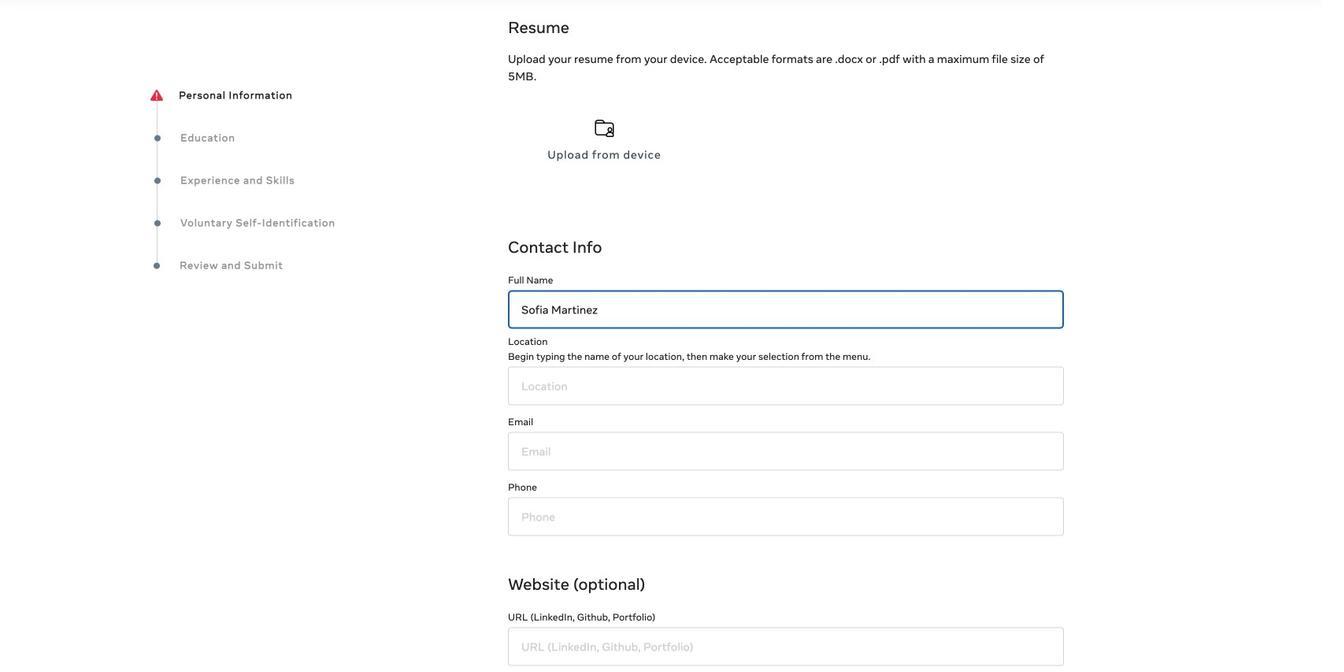 Task type: describe. For each thing, give the bounding box(es) containing it.
URL (LinkedIn, Github, Portfolio) text field
[[508, 628, 1065, 666]]

Phone text field
[[508, 498, 1065, 536]]

Full Name text field
[[508, 290, 1065, 329]]



Task type: locate. For each thing, give the bounding box(es) containing it.
Location text field
[[508, 367, 1065, 406]]

Email text field
[[508, 432, 1065, 471]]



Task type: vqa. For each thing, say whether or not it's contained in the screenshot.
Phone Text Box at the bottom
yes



